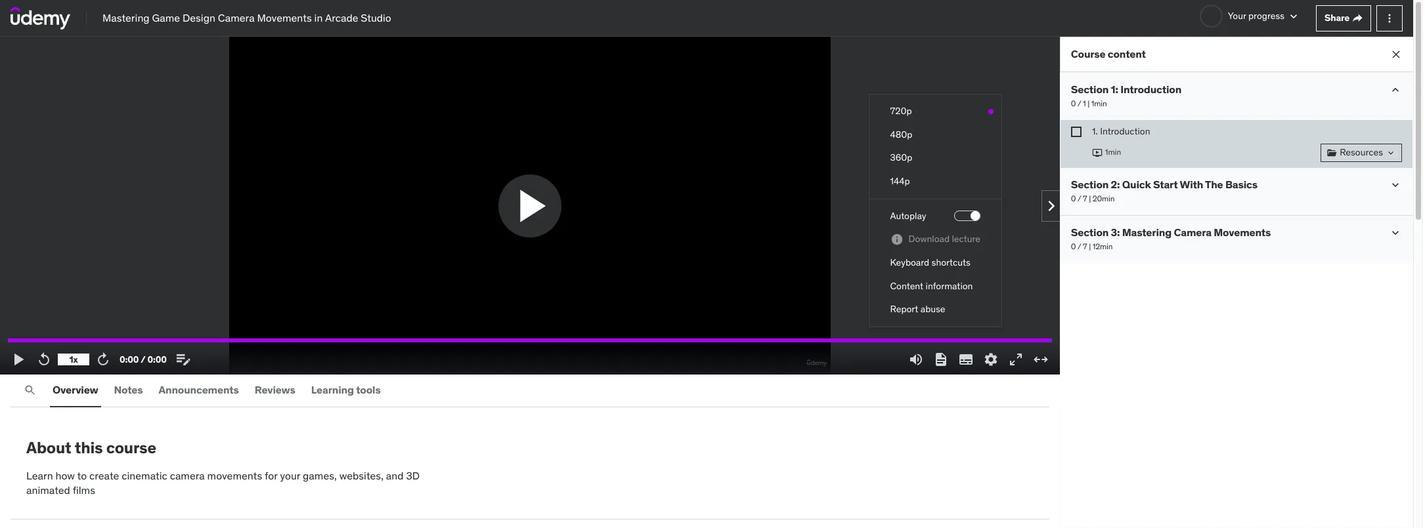Task type: describe. For each thing, give the bounding box(es) containing it.
download lecture
[[909, 234, 981, 245]]

basics
[[1226, 178, 1258, 191]]

small image for section 3: mastering camera movements
[[1390, 226, 1403, 240]]

learning tools
[[311, 384, 381, 397]]

course content
[[1072, 48, 1147, 61]]

1 xsmall image from the left
[[1327, 148, 1338, 158]]

/ up notes
[[141, 354, 146, 366]]

content
[[1108, 48, 1147, 61]]

animated
[[26, 484, 70, 497]]

2 xsmall image from the left
[[1386, 148, 1397, 158]]

1x
[[69, 354, 78, 366]]

play image
[[11, 352, 27, 368]]

1min inside section 1: introduction 0 / 1 | 1min
[[1092, 99, 1108, 109]]

1x button
[[58, 349, 89, 371]]

movements for design
[[257, 11, 312, 25]]

for
[[265, 470, 278, 483]]

0 inside section 2: quick start with the basics 0 / 7 | 20min
[[1072, 194, 1077, 204]]

480p
[[891, 129, 913, 140]]

get info image
[[891, 233, 904, 247]]

resources
[[1340, 146, 1384, 158]]

share button
[[1317, 5, 1372, 31]]

to
[[77, 470, 87, 483]]

small image for section 2: quick start with the basics
[[1390, 178, 1403, 192]]

keyboard shortcuts
[[891, 257, 971, 269]]

section for section 1: introduction
[[1072, 83, 1109, 96]]

small image
[[1390, 83, 1403, 97]]

play video image
[[512, 185, 554, 227]]

content information button
[[870, 275, 1002, 299]]

studio
[[361, 11, 391, 25]]

your progress button
[[1200, 5, 1301, 28]]

quick
[[1123, 178, 1152, 191]]

rewind 5 seconds image
[[36, 352, 52, 368]]

films
[[73, 484, 95, 497]]

design
[[183, 11, 215, 25]]

/ inside section 1: introduction 0 / 1 | 1min
[[1078, 99, 1082, 109]]

20min
[[1093, 194, 1115, 204]]

720p button
[[870, 100, 1002, 123]]

/ inside section 3: mastering camera movements 0 / 7 | 12min
[[1078, 242, 1082, 251]]

report abuse
[[891, 304, 946, 316]]

your progress
[[1228, 10, 1285, 22]]

movements
[[207, 470, 262, 483]]

section 3: mastering camera movements button
[[1072, 226, 1272, 239]]

information
[[926, 280, 973, 292]]

camera
[[170, 470, 205, 483]]

resolution group
[[870, 100, 1002, 194]]

sidebar element
[[1060, 37, 1414, 529]]

reviews button
[[252, 375, 298, 407]]

xsmall image inside share button
[[1353, 13, 1363, 23]]

keyboard
[[891, 257, 930, 269]]

movements for mastering
[[1214, 226, 1272, 239]]

mastering inside section 3: mastering camera movements 0 / 7 | 12min
[[1123, 226, 1172, 239]]

| inside section 1: introduction 0 / 1 | 1min
[[1088, 99, 1090, 109]]

course
[[106, 438, 156, 459]]

content
[[891, 280, 924, 292]]

notes
[[114, 384, 143, 397]]

1:
[[1112, 83, 1119, 96]]

about this course
[[26, 438, 156, 459]]

3:
[[1112, 226, 1121, 239]]

content information
[[891, 280, 973, 292]]

section 3: mastering camera movements 0 / 7 | 12min
[[1072, 226, 1272, 251]]

camera for mastering
[[1174, 226, 1212, 239]]

play introduction image
[[1093, 148, 1103, 158]]

learn
[[26, 470, 53, 483]]

lecture
[[952, 234, 981, 245]]

section 2: quick start with the basics button
[[1072, 178, 1258, 191]]

your
[[1228, 10, 1247, 22]]

cinematic
[[122, 470, 167, 483]]

in
[[314, 11, 323, 25]]

360p
[[891, 152, 913, 164]]

144p
[[891, 175, 910, 187]]

progress
[[1249, 10, 1285, 22]]

notes button
[[111, 375, 146, 407]]

1.
[[1093, 125, 1098, 137]]

go to next lecture image
[[1041, 195, 1062, 216]]

2:
[[1112, 178, 1121, 191]]



Task type: vqa. For each thing, say whether or not it's contained in the screenshot.
'part'
no



Task type: locate. For each thing, give the bounding box(es) containing it.
2 0:00 from the left
[[147, 354, 167, 366]]

search image
[[24, 384, 37, 397]]

keyboard shortcuts button
[[870, 252, 1002, 275]]

12min
[[1093, 242, 1113, 251]]

mastering left game on the top left of the page
[[102, 11, 150, 25]]

2 0 from the top
[[1072, 194, 1077, 204]]

1 vertical spatial mastering
[[1123, 226, 1172, 239]]

xsmall image left resources
[[1327, 148, 1338, 158]]

0 vertical spatial section
[[1072, 83, 1109, 96]]

144p button
[[870, 170, 1002, 194]]

mastering right 3:
[[1123, 226, 1172, 239]]

1 vertical spatial introduction
[[1101, 125, 1151, 137]]

0 inside section 1: introduction 0 / 1 | 1min
[[1072, 99, 1077, 109]]

expanded view image
[[1033, 352, 1049, 368]]

section 1: introduction 0 / 1 | 1min
[[1072, 83, 1182, 109]]

games,
[[303, 470, 337, 483]]

0 vertical spatial xsmall image
[[1353, 13, 1363, 23]]

actions image
[[1384, 11, 1397, 25]]

0:00 / 0:00
[[120, 354, 167, 366]]

1 horizontal spatial movements
[[1214, 226, 1272, 239]]

small image inside 'your progress' dropdown button
[[1288, 10, 1301, 23]]

0 vertical spatial mastering
[[102, 11, 150, 25]]

announcements button
[[156, 375, 242, 407]]

/ left 1
[[1078, 99, 1082, 109]]

overview button
[[50, 375, 101, 407]]

0 left 12min
[[1072, 242, 1077, 251]]

0 vertical spatial 7
[[1084, 194, 1088, 204]]

report abuse button
[[870, 299, 1002, 322]]

0 vertical spatial 1min
[[1092, 99, 1108, 109]]

0 right go to next lecture image
[[1072, 194, 1077, 204]]

settings image
[[984, 352, 999, 368]]

section up 1
[[1072, 83, 1109, 96]]

movements
[[257, 11, 312, 25], [1214, 226, 1272, 239]]

xsmall image right share
[[1353, 13, 1363, 23]]

| inside section 3: mastering camera movements 0 / 7 | 12min
[[1090, 242, 1092, 251]]

learning tools button
[[309, 375, 383, 407]]

1min right play introduction icon
[[1106, 147, 1122, 157]]

1 0 from the top
[[1072, 99, 1077, 109]]

learning
[[311, 384, 354, 397]]

mastering game design camera movements in arcade studio link
[[102, 11, 391, 25]]

subtitles image
[[959, 352, 974, 368]]

forward 5 seconds image
[[95, 352, 111, 368]]

1 vertical spatial section
[[1072, 178, 1109, 191]]

about
[[26, 438, 71, 459]]

share
[[1325, 12, 1350, 24]]

1 horizontal spatial 0:00
[[147, 354, 167, 366]]

360p button
[[870, 147, 1002, 170]]

1 vertical spatial |
[[1090, 194, 1092, 204]]

1 horizontal spatial mastering
[[1123, 226, 1172, 239]]

download
[[909, 234, 950, 245]]

| left 12min
[[1090, 242, 1092, 251]]

480p button
[[870, 123, 1002, 147]]

2 vertical spatial small image
[[1390, 226, 1403, 240]]

1 vertical spatial movements
[[1214, 226, 1272, 239]]

2 vertical spatial section
[[1072, 226, 1109, 239]]

2 section from the top
[[1072, 178, 1109, 191]]

1. introduction
[[1093, 125, 1151, 137]]

camera right design
[[218, 11, 255, 25]]

0 horizontal spatial xsmall image
[[1072, 127, 1082, 137]]

section inside section 1: introduction 0 / 1 | 1min
[[1072, 83, 1109, 96]]

progress bar slider
[[8, 333, 1053, 349]]

menu
[[870, 95, 1002, 327]]

1 7 from the top
[[1084, 194, 1088, 204]]

fullscreen image
[[1009, 352, 1024, 368]]

start
[[1154, 178, 1178, 191]]

arcade
[[325, 11, 358, 25]]

0 horizontal spatial mastering
[[102, 11, 150, 25]]

0 horizontal spatial movements
[[257, 11, 312, 25]]

0 vertical spatial camera
[[218, 11, 255, 25]]

0 vertical spatial |
[[1088, 99, 1090, 109]]

1
[[1084, 99, 1087, 109]]

1 vertical spatial 0
[[1072, 194, 1077, 204]]

the
[[1206, 178, 1224, 191]]

camera down with
[[1174, 226, 1212, 239]]

this
[[75, 438, 103, 459]]

2 vertical spatial 0
[[1072, 242, 1077, 251]]

and
[[386, 470, 404, 483]]

3 section from the top
[[1072, 226, 1109, 239]]

xsmall image inside sidebar element
[[1072, 127, 1082, 137]]

1 horizontal spatial camera
[[1174, 226, 1212, 239]]

mastering game design camera movements in arcade studio
[[102, 11, 391, 25]]

| right 1
[[1088, 99, 1090, 109]]

camera inside section 3: mastering camera movements 0 / 7 | 12min
[[1174, 226, 1212, 239]]

xsmall image left the 1.
[[1072, 127, 1082, 137]]

how
[[56, 470, 75, 483]]

report
[[891, 304, 919, 316]]

0 vertical spatial movements
[[257, 11, 312, 25]]

1 vertical spatial 7
[[1084, 242, 1088, 251]]

udemy image
[[11, 7, 70, 29]]

autoplay
[[891, 210, 927, 222]]

7 inside section 2: quick start with the basics 0 / 7 | 20min
[[1084, 194, 1088, 204]]

abuse
[[921, 304, 946, 316]]

0:00
[[120, 354, 139, 366], [147, 354, 167, 366]]

0 horizontal spatial camera
[[218, 11, 255, 25]]

1min right 1
[[1092, 99, 1108, 109]]

0 inside section 3: mastering camera movements 0 / 7 | 12min
[[1072, 242, 1077, 251]]

xsmall image right resources
[[1386, 148, 1397, 158]]

0 left 1
[[1072, 99, 1077, 109]]

introduction right the 1.
[[1101, 125, 1151, 137]]

2 vertical spatial |
[[1090, 242, 1092, 251]]

0:00 right the forward 5 seconds icon
[[120, 354, 139, 366]]

0 horizontal spatial 0:00
[[120, 354, 139, 366]]

section
[[1072, 83, 1109, 96], [1072, 178, 1109, 191], [1072, 226, 1109, 239]]

0 vertical spatial introduction
[[1121, 83, 1182, 96]]

game
[[152, 11, 180, 25]]

1 section from the top
[[1072, 83, 1109, 96]]

autoplay button
[[870, 205, 1002, 228]]

close course content sidebar image
[[1390, 48, 1403, 61]]

section up 12min
[[1072, 226, 1109, 239]]

section inside section 3: mastering camera movements 0 / 7 | 12min
[[1072, 226, 1109, 239]]

movements down basics
[[1214, 226, 1272, 239]]

section inside section 2: quick start with the basics 0 / 7 | 20min
[[1072, 178, 1109, 191]]

introduction right 1:
[[1121, 83, 1182, 96]]

0 vertical spatial 0
[[1072, 99, 1077, 109]]

| inside section 2: quick start with the basics 0 / 7 | 20min
[[1090, 194, 1092, 204]]

0:00 left add note image
[[147, 354, 167, 366]]

| left 20min
[[1090, 194, 1092, 204]]

/ left 20min
[[1078, 194, 1082, 204]]

1 horizontal spatial xsmall image
[[1386, 148, 1397, 158]]

1 vertical spatial xsmall image
[[1072, 127, 1082, 137]]

7 left 20min
[[1084, 194, 1088, 204]]

3 0 from the top
[[1072, 242, 1077, 251]]

section for section 3: mastering camera movements
[[1072, 226, 1109, 239]]

0 vertical spatial small image
[[1288, 10, 1301, 23]]

7 inside section 3: mastering camera movements 0 / 7 | 12min
[[1084, 242, 1088, 251]]

3d
[[406, 470, 420, 483]]

section 2: quick start with the basics 0 / 7 | 20min
[[1072, 178, 1258, 204]]

section for section 2: quick start with the basics
[[1072, 178, 1109, 191]]

your
[[280, 470, 300, 483]]

introduction inside section 1: introduction 0 / 1 | 1min
[[1121, 83, 1182, 96]]

section 1: introduction button
[[1072, 83, 1182, 96]]

shortcuts
[[932, 257, 971, 269]]

announcements
[[159, 384, 239, 397]]

720p
[[891, 105, 912, 117]]

/ left 12min
[[1078, 242, 1082, 251]]

movements left in
[[257, 11, 312, 25]]

7 left 12min
[[1084, 242, 1088, 251]]

websites,
[[339, 470, 384, 483]]

resources button
[[1321, 144, 1403, 162]]

xsmall image
[[1327, 148, 1338, 158], [1386, 148, 1397, 158]]

1 horizontal spatial xsmall image
[[1353, 13, 1363, 23]]

create
[[89, 470, 119, 483]]

introduction
[[1121, 83, 1182, 96], [1101, 125, 1151, 137]]

course
[[1072, 48, 1106, 61]]

0
[[1072, 99, 1077, 109], [1072, 194, 1077, 204], [1072, 242, 1077, 251]]

section up 20min
[[1072, 178, 1109, 191]]

xsmall image
[[1353, 13, 1363, 23], [1072, 127, 1082, 137]]

/
[[1078, 99, 1082, 109], [1078, 194, 1082, 204], [1078, 242, 1082, 251], [141, 354, 146, 366]]

with
[[1180, 178, 1204, 191]]

small image
[[1288, 10, 1301, 23], [1390, 178, 1403, 192], [1390, 226, 1403, 240]]

add note image
[[175, 352, 191, 368]]

1 vertical spatial camera
[[1174, 226, 1212, 239]]

reviews
[[255, 384, 295, 397]]

menu containing 720p
[[870, 95, 1002, 327]]

mute image
[[909, 352, 924, 368]]

camera for design
[[218, 11, 255, 25]]

0 horizontal spatial xsmall image
[[1327, 148, 1338, 158]]

1 0:00 from the left
[[120, 354, 139, 366]]

movements inside section 3: mastering camera movements 0 / 7 | 12min
[[1214, 226, 1272, 239]]

1min
[[1092, 99, 1108, 109], [1106, 147, 1122, 157]]

transcript in sidebar region image
[[934, 352, 949, 368]]

1 vertical spatial small image
[[1390, 178, 1403, 192]]

|
[[1088, 99, 1090, 109], [1090, 194, 1092, 204], [1090, 242, 1092, 251]]

learn how to create cinematic camera movements for your games, websites, and 3d animated films
[[26, 470, 420, 497]]

2 7 from the top
[[1084, 242, 1088, 251]]

overview
[[53, 384, 98, 397]]

tools
[[356, 384, 381, 397]]

/ inside section 2: quick start with the basics 0 / 7 | 20min
[[1078, 194, 1082, 204]]

camera
[[218, 11, 255, 25], [1174, 226, 1212, 239]]

1 vertical spatial 1min
[[1106, 147, 1122, 157]]

mastering inside mastering game design camera movements in arcade studio link
[[102, 11, 150, 25]]

camera inside mastering game design camera movements in arcade studio link
[[218, 11, 255, 25]]



